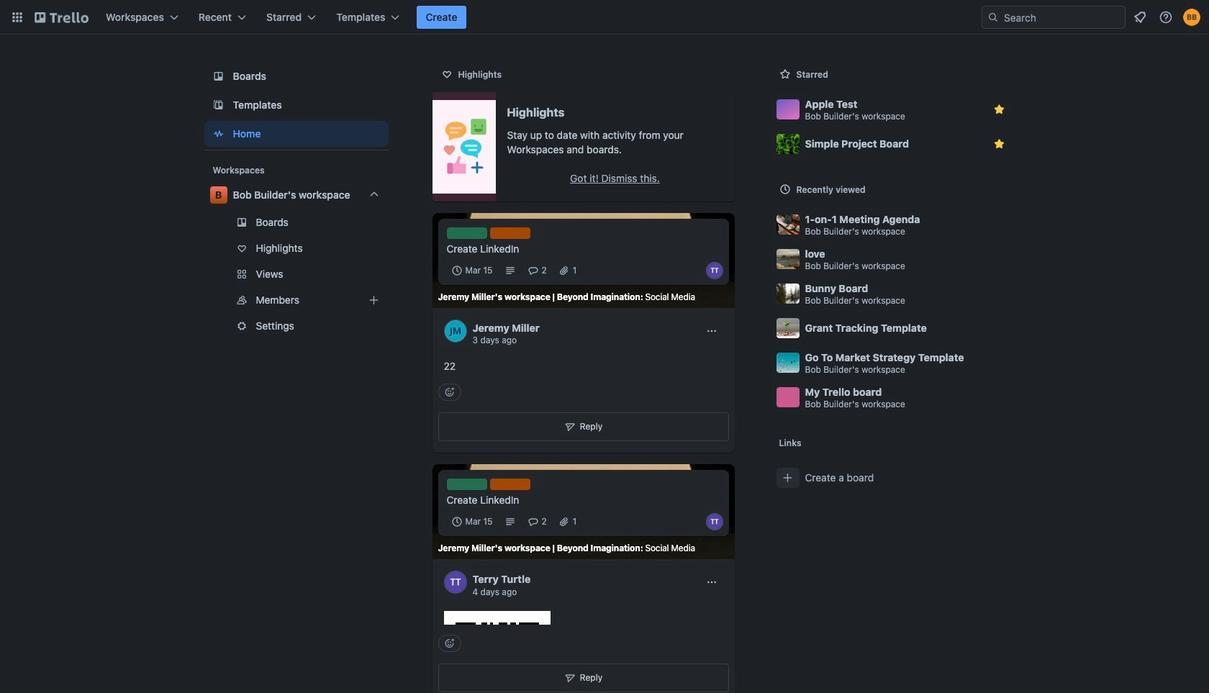 Task type: describe. For each thing, give the bounding box(es) containing it.
Search field
[[999, 6, 1125, 28]]

open information menu image
[[1159, 10, 1173, 24]]

add reaction image for first color: orange, title: none image from the bottom of the page
[[438, 635, 461, 652]]

color: green, title: none image for first color: orange, title: none image from the bottom of the page
[[447, 479, 487, 490]]

home image
[[210, 125, 227, 143]]

click to unstar simple project board. it will be removed from your starred list. image
[[992, 137, 1007, 151]]

2 color: orange, title: none image from the top
[[490, 479, 530, 490]]

search image
[[987, 12, 999, 23]]

primary element
[[0, 0, 1209, 35]]



Task type: vqa. For each thing, say whether or not it's contained in the screenshot.
TRELLO TEAM icon
no



Task type: locate. For each thing, give the bounding box(es) containing it.
color: orange, title: none image
[[490, 227, 530, 239], [490, 479, 530, 490]]

2 color: green, title: none image from the top
[[447, 479, 487, 490]]

1 color: orange, title: none image from the top
[[490, 227, 530, 239]]

0 vertical spatial color: orange, title: none image
[[490, 227, 530, 239]]

back to home image
[[35, 6, 89, 29]]

add reaction image
[[438, 384, 461, 401], [438, 635, 461, 652]]

2 add reaction image from the top
[[438, 635, 461, 652]]

1 color: green, title: none image from the top
[[447, 227, 487, 239]]

color: green, title: none image for second color: orange, title: none image from the bottom of the page
[[447, 227, 487, 239]]

template board image
[[210, 96, 227, 114]]

add image
[[365, 291, 383, 309]]

add reaction image for second color: orange, title: none image from the bottom of the page
[[438, 384, 461, 401]]

trello card qr code\_\(1\).png image
[[444, 611, 550, 693]]

1 vertical spatial add reaction image
[[438, 635, 461, 652]]

color: green, title: none image
[[447, 227, 487, 239], [447, 479, 487, 490]]

bob builder (bobbuilder40) image
[[1183, 9, 1200, 26]]

1 add reaction image from the top
[[438, 384, 461, 401]]

1 vertical spatial color: green, title: none image
[[447, 479, 487, 490]]

0 vertical spatial add reaction image
[[438, 384, 461, 401]]

1 vertical spatial color: orange, title: none image
[[490, 479, 530, 490]]

0 vertical spatial color: green, title: none image
[[447, 227, 487, 239]]

click to unstar apple test. it will be removed from your starred list. image
[[992, 102, 1007, 117]]

0 notifications image
[[1131, 9, 1149, 26]]

board image
[[210, 68, 227, 85]]



